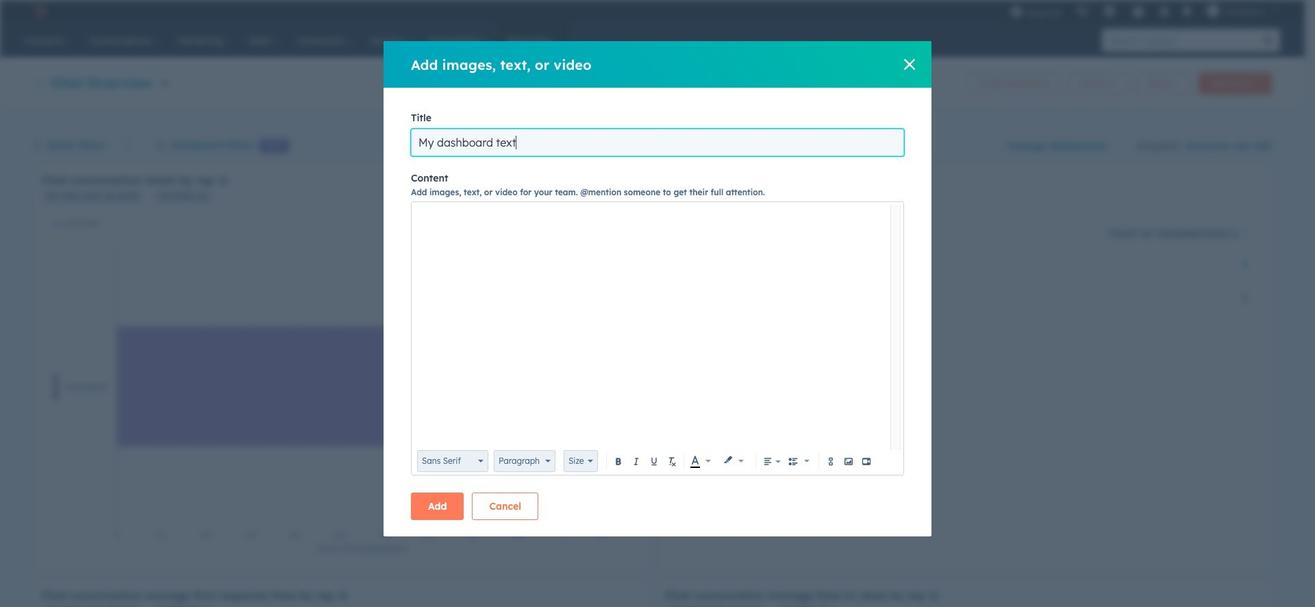 Task type: vqa. For each thing, say whether or not it's contained in the screenshot.
Connected Apps link
no



Task type: describe. For each thing, give the bounding box(es) containing it.
press to sort. image
[[1243, 228, 1249, 238]]

jacob simon image
[[1207, 5, 1220, 17]]

marketplaces image
[[1104, 6, 1116, 19]]

chat conversation totals by rep element
[[33, 164, 650, 572]]

Search HubSpot search field
[[1103, 29, 1257, 52]]

chat conversation average time to close by rep element
[[656, 579, 1273, 607]]



Task type: locate. For each thing, give the bounding box(es) containing it.
press to sort. element
[[1243, 228, 1249, 240]]

close image
[[905, 59, 916, 70]]

interactive chart image
[[41, 218, 641, 564]]

chat conversation totals by url element
[[656, 164, 1273, 572]]

None text field
[[411, 129, 905, 156]]

group
[[785, 452, 813, 470]]

None text field
[[415, 205, 891, 439]]

banner
[[33, 69, 1273, 95]]

dialog
[[384, 41, 932, 537]]

menu
[[1004, 0, 1289, 22]]

chat conversation average first response time by rep element
[[33, 579, 650, 607]]



